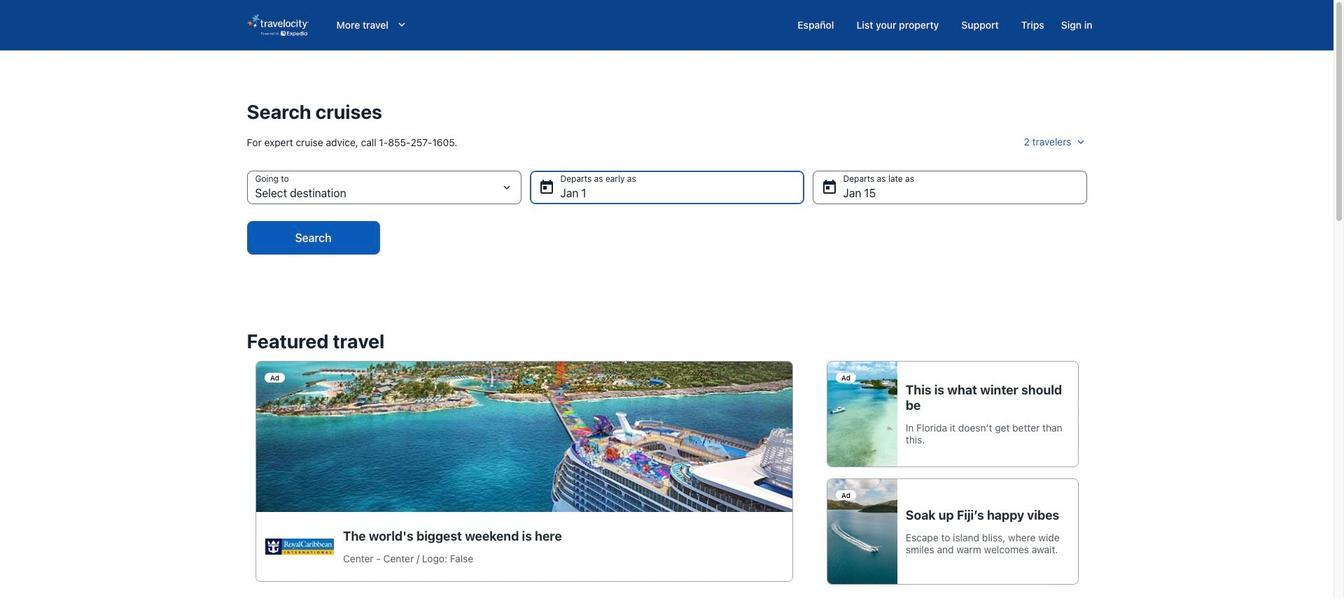 Task type: vqa. For each thing, say whether or not it's contained in the screenshot.
Download the app button image on the top of page
no



Task type: describe. For each thing, give the bounding box(es) containing it.
travelocity logo image
[[247, 14, 308, 36]]



Task type: locate. For each thing, give the bounding box(es) containing it.
2 travelers image
[[1074, 136, 1087, 148]]

featured travel region
[[238, 322, 1095, 594]]

main content
[[0, 50, 1334, 599]]



